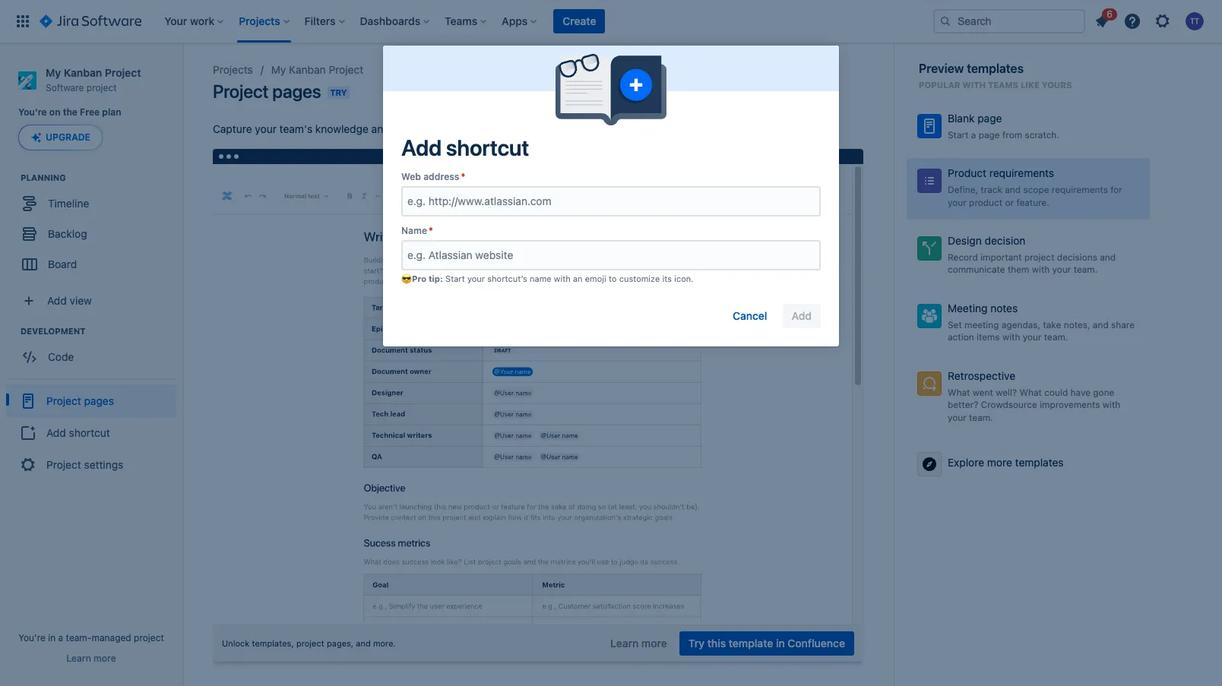 Task type: locate. For each thing, give the bounding box(es) containing it.
requirements up scope
[[989, 167, 1054, 180]]

design decision record important project decisions and communicate them with your team.
[[948, 234, 1116, 275]]

kanban inside my kanban project software project
[[64, 66, 102, 79]]

learn more button
[[601, 632, 676, 656], [66, 653, 116, 665]]

what right well?
[[1020, 387, 1042, 398]]

more.
[[373, 639, 396, 648]]

my for my kanban project
[[271, 63, 286, 76]]

0 horizontal spatial pages
[[84, 394, 114, 407]]

0 horizontal spatial shortcut
[[69, 426, 110, 439]]

capture your team's knowledge and improve the way you get work done.
[[213, 122, 569, 135]]

learn more down you're in a team-managed project
[[66, 653, 116, 664]]

1 horizontal spatial the
[[435, 122, 451, 135]]

pages up add shortcut button
[[84, 394, 114, 407]]

0 horizontal spatial kanban
[[64, 66, 102, 79]]

more for right learn more button
[[641, 637, 667, 650]]

project up add shortcut button
[[46, 394, 81, 407]]

project inside my kanban project software project
[[105, 66, 141, 79]]

to
[[609, 274, 617, 283]]

1 horizontal spatial learn
[[610, 637, 639, 650]]

0 vertical spatial you're
[[18, 107, 47, 118]]

1 horizontal spatial add shortcut
[[401, 135, 529, 160]]

2 you're from the top
[[18, 632, 46, 644]]

add inside button
[[46, 426, 66, 439]]

templates inside "explore more templates" button
[[1015, 456, 1064, 469]]

you're left team- at the left bottom
[[18, 632, 46, 644]]

0 horizontal spatial team.
[[969, 412, 993, 423]]

in right template
[[776, 637, 785, 650]]

add shortcut button
[[6, 418, 176, 449]]

and for scope
[[1005, 184, 1021, 195]]

1 horizontal spatial what
[[1020, 387, 1042, 398]]

and for more.
[[356, 639, 371, 648]]

1 vertical spatial learn
[[66, 653, 91, 664]]

with inside meeting notes set meeting agendas, take notes, and share action items with your team.
[[1002, 332, 1020, 343]]

project inside my kanban project software project
[[86, 82, 117, 93]]

requirements left for at the right of the page
[[1052, 184, 1108, 195]]

0 vertical spatial project pages
[[213, 81, 321, 102]]

start inside add shortcut dialog
[[445, 274, 465, 283]]

* right name
[[429, 225, 433, 236]]

learn more left try
[[610, 637, 667, 650]]

0 vertical spatial a
[[971, 129, 976, 140]]

group containing project pages
[[6, 379, 176, 487]]

1 horizontal spatial start
[[948, 129, 969, 140]]

and right 'decisions'
[[1100, 251, 1116, 263]]

1 vertical spatial templates
[[1015, 456, 1064, 469]]

start inside blank page start a page from scratch.
[[948, 129, 969, 140]]

shortcut inside dialog
[[446, 135, 529, 160]]

1 horizontal spatial add
[[401, 135, 442, 160]]

more down managed
[[94, 653, 116, 664]]

learn more button left try
[[601, 632, 676, 656]]

templates inside preview templates popular with teams like yours
[[967, 62, 1024, 75]]

1 horizontal spatial project pages
[[213, 81, 321, 102]]

with inside add shortcut dialog
[[554, 274, 571, 283]]

team. down take
[[1044, 332, 1068, 343]]

1 vertical spatial team.
[[1044, 332, 1068, 343]]

and left 'improve'
[[371, 122, 390, 135]]

1 vertical spatial learn more
[[66, 653, 116, 664]]

explore more templates button
[[907, 441, 1150, 487]]

you're on the free plan
[[18, 107, 121, 118]]

1 vertical spatial more
[[641, 637, 667, 650]]

retrospective image
[[920, 375, 939, 393]]

0 vertical spatial team.
[[1074, 264, 1098, 275]]

add
[[401, 135, 442, 160], [46, 426, 66, 439]]

my up "software"
[[46, 66, 61, 79]]

0 vertical spatial *
[[461, 171, 465, 182]]

your down 'decisions'
[[1052, 264, 1071, 275]]

team's
[[279, 122, 313, 135]]

1 horizontal spatial pages
[[272, 81, 321, 102]]

group
[[6, 379, 176, 487]]

what up better?
[[948, 387, 970, 398]]

with left teams
[[963, 80, 986, 90]]

the right on
[[63, 107, 77, 118]]

project
[[86, 82, 117, 93], [1025, 251, 1055, 263], [134, 632, 164, 644], [296, 639, 324, 648]]

your inside "product requirements define, track and scope requirements for your product or feature."
[[948, 196, 967, 208]]

my kanban project
[[271, 63, 363, 76]]

your inside retrospective what went well? what could have gone better? crowdsource improvements with your team.
[[948, 412, 967, 423]]

0 vertical spatial start
[[948, 129, 969, 140]]

1 vertical spatial requirements
[[1052, 184, 1108, 195]]

with right them
[[1032, 264, 1050, 275]]

share
[[1111, 319, 1135, 330]]

2 horizontal spatial team.
[[1074, 264, 1098, 275]]

your down the define,
[[948, 196, 967, 208]]

with left the an
[[554, 274, 571, 283]]

managed
[[92, 632, 131, 644]]

your left the "team's"
[[255, 122, 277, 135]]

with down gone
[[1103, 399, 1121, 411]]

more image
[[920, 455, 939, 473]]

on
[[49, 107, 60, 118]]

define,
[[948, 184, 978, 195]]

templates
[[967, 62, 1024, 75], [1015, 456, 1064, 469]]

page left from
[[979, 129, 1000, 140]]

and inside "product requirements define, track and scope requirements for your product or feature."
[[1005, 184, 1021, 195]]

e.g. http://www.atlassian.com url field
[[403, 188, 819, 215]]

1 vertical spatial start
[[445, 274, 465, 283]]

0 vertical spatial add
[[401, 135, 442, 160]]

6
[[1107, 8, 1113, 20]]

shortcut down project pages link
[[69, 426, 110, 439]]

with inside preview templates popular with teams like yours
[[963, 80, 986, 90]]

2 vertical spatial more
[[94, 653, 116, 664]]

done.
[[542, 122, 569, 135]]

project
[[329, 63, 363, 76], [105, 66, 141, 79], [213, 81, 269, 102], [46, 394, 81, 407], [46, 458, 81, 471]]

jira software image
[[40, 12, 142, 30], [40, 12, 142, 30]]

1 horizontal spatial team.
[[1044, 332, 1068, 343]]

projects link
[[213, 61, 253, 79]]

address
[[424, 171, 459, 182]]

0 horizontal spatial *
[[429, 225, 433, 236]]

add up "web"
[[401, 135, 442, 160]]

them
[[1008, 264, 1029, 275]]

0 horizontal spatial learn more button
[[66, 653, 116, 665]]

you're
[[18, 107, 47, 118], [18, 632, 46, 644]]

and left more.
[[356, 639, 371, 648]]

your down better?
[[948, 412, 967, 423]]

start for blank page
[[948, 129, 969, 140]]

more right explore
[[987, 456, 1012, 469]]

start down blank
[[948, 129, 969, 140]]

communicate
[[948, 264, 1005, 275]]

start right "tip:"
[[445, 274, 465, 283]]

in left team- at the left bottom
[[48, 632, 56, 644]]

project left pages,
[[296, 639, 324, 648]]

the left "way"
[[435, 122, 451, 135]]

start
[[948, 129, 969, 140], [445, 274, 465, 283]]

project up them
[[1025, 251, 1055, 263]]

0 horizontal spatial more
[[94, 653, 116, 664]]

team. down 'decisions'
[[1074, 264, 1098, 275]]

0 vertical spatial add shortcut
[[401, 135, 529, 160]]

a
[[971, 129, 976, 140], [58, 632, 63, 644]]

scratch.
[[1025, 129, 1059, 140]]

1 horizontal spatial my
[[271, 63, 286, 76]]

0 vertical spatial more
[[987, 456, 1012, 469]]

meeting notes image
[[920, 307, 939, 325]]

backlog link
[[8, 219, 175, 250]]

shortcut
[[446, 135, 529, 160], [69, 426, 110, 439]]

project pages
[[213, 81, 321, 102], [46, 394, 114, 407]]

and left the share
[[1093, 319, 1109, 330]]

kanban for my kanban project software project
[[64, 66, 102, 79]]

improve
[[393, 122, 432, 135]]

you're left on
[[18, 107, 47, 118]]

team. inside meeting notes set meeting agendas, take notes, and share action items with your team.
[[1044, 332, 1068, 343]]

and up 'or'
[[1005, 184, 1021, 195]]

1 vertical spatial add
[[46, 426, 66, 439]]

1 horizontal spatial more
[[641, 637, 667, 650]]

name
[[401, 225, 427, 236]]

0 vertical spatial the
[[63, 107, 77, 118]]

upgrade button
[[19, 126, 102, 150]]

project up try on the left of page
[[329, 63, 363, 76]]

0 horizontal spatial what
[[948, 387, 970, 398]]

team. down better?
[[969, 412, 993, 423]]

2 horizontal spatial more
[[987, 456, 1012, 469]]

action
[[948, 332, 974, 343]]

pages down the my kanban project link
[[272, 81, 321, 102]]

add up project settings
[[46, 426, 66, 439]]

1 vertical spatial you're
[[18, 632, 46, 644]]

preview
[[919, 62, 964, 75]]

product
[[969, 196, 1003, 208]]

add shortcut
[[401, 135, 529, 160], [46, 426, 110, 439]]

explore more templates
[[948, 456, 1064, 469]]

0 horizontal spatial add shortcut
[[46, 426, 110, 439]]

more left try
[[641, 637, 667, 650]]

😎pro
[[401, 274, 426, 283]]

what
[[948, 387, 970, 398], [1020, 387, 1042, 398]]

learn more for right learn more button
[[610, 637, 667, 650]]

learn more inside button
[[610, 637, 667, 650]]

your inside add shortcut dialog
[[467, 274, 485, 283]]

code
[[48, 350, 74, 363]]

try
[[330, 87, 347, 97]]

add shortcut up project settings
[[46, 426, 110, 439]]

project left settings
[[46, 458, 81, 471]]

team. inside retrospective what went well? what could have gone better? crowdsource improvements with your team.
[[969, 412, 993, 423]]

planning
[[21, 173, 66, 183]]

learn down team- at the left bottom
[[66, 653, 91, 664]]

and inside design decision record important project decisions and communicate them with your team.
[[1100, 251, 1116, 263]]

create
[[563, 14, 596, 27]]

teams
[[988, 80, 1018, 90]]

1 vertical spatial *
[[429, 225, 433, 236]]

0 vertical spatial shortcut
[[446, 135, 529, 160]]

my
[[271, 63, 286, 76], [46, 66, 61, 79]]

or
[[1005, 196, 1014, 208]]

project pages up add shortcut button
[[46, 394, 114, 407]]

a left team- at the left bottom
[[58, 632, 63, 644]]

templates,
[[252, 639, 294, 648]]

learn left try
[[610, 637, 639, 650]]

with down agendas,
[[1002, 332, 1020, 343]]

learn more button down you're in a team-managed project
[[66, 653, 116, 665]]

1 horizontal spatial a
[[971, 129, 976, 140]]

shortcut up address
[[446, 135, 529, 160]]

your left shortcut's
[[467, 274, 485, 283]]

templates down crowdsource on the right of page
[[1015, 456, 1064, 469]]

project pages down projects link
[[213, 81, 321, 102]]

product requirements image
[[920, 172, 939, 190]]

from
[[1003, 129, 1022, 140]]

blank page start a page from scratch.
[[948, 112, 1059, 140]]

kanban up the "team's"
[[289, 63, 326, 76]]

better?
[[948, 399, 978, 411]]

learn
[[610, 637, 639, 650], [66, 653, 91, 664]]

page right blank
[[978, 112, 1002, 125]]

0 vertical spatial pages
[[272, 81, 321, 102]]

take
[[1043, 319, 1061, 330]]

e.g. Atlassian website field
[[403, 242, 819, 269]]

1 vertical spatial pages
[[84, 394, 114, 407]]

0 horizontal spatial learn more
[[66, 653, 116, 664]]

1 you're from the top
[[18, 107, 47, 118]]

1 horizontal spatial shortcut
[[446, 135, 529, 160]]

1 vertical spatial project pages
[[46, 394, 114, 407]]

1 vertical spatial shortcut
[[69, 426, 110, 439]]

1 horizontal spatial learn more
[[610, 637, 667, 650]]

2 vertical spatial team.
[[969, 412, 993, 423]]

a down blank
[[971, 129, 976, 140]]

kanban for my kanban project
[[289, 63, 326, 76]]

more for left learn more button
[[94, 653, 116, 664]]

meeting
[[965, 319, 999, 330]]

2 what from the left
[[1020, 387, 1042, 398]]

0 horizontal spatial my
[[46, 66, 61, 79]]

my right the projects
[[271, 63, 286, 76]]

meeting notes set meeting agendas, take notes, and share action items with your team.
[[948, 302, 1135, 343]]

my inside my kanban project software project
[[46, 66, 61, 79]]

1 vertical spatial a
[[58, 632, 63, 644]]

add shortcut up address
[[401, 135, 529, 160]]

and
[[371, 122, 390, 135], [1005, 184, 1021, 195], [1100, 251, 1116, 263], [1093, 319, 1109, 330], [356, 639, 371, 648]]

unlock
[[222, 639, 250, 648]]

primary element
[[9, 0, 933, 43]]

cancel
[[733, 309, 767, 322]]

try this template in confluence button
[[679, 632, 854, 656]]

0 vertical spatial templates
[[967, 62, 1024, 75]]

get
[[496, 122, 512, 135]]

* right address
[[461, 171, 465, 182]]

0 horizontal spatial start
[[445, 274, 465, 283]]

your
[[255, 122, 277, 135], [948, 196, 967, 208], [1052, 264, 1071, 275], [467, 274, 485, 283], [1023, 332, 1042, 343], [948, 412, 967, 423]]

icon.
[[674, 274, 694, 283]]

1 vertical spatial add shortcut
[[46, 426, 110, 439]]

project up plan
[[86, 82, 117, 93]]

try this template in confluence
[[689, 637, 845, 650]]

1 horizontal spatial kanban
[[289, 63, 326, 76]]

project up plan
[[105, 66, 141, 79]]

0 vertical spatial page
[[978, 112, 1002, 125]]

1 horizontal spatial in
[[776, 637, 785, 650]]

kanban up "software"
[[64, 66, 102, 79]]

your down agendas,
[[1023, 332, 1042, 343]]

templates up teams
[[967, 62, 1024, 75]]

*
[[461, 171, 465, 182], [429, 225, 433, 236]]

free
[[80, 107, 100, 118]]

decision image
[[920, 240, 939, 258]]

requirements
[[989, 167, 1054, 180], [1052, 184, 1108, 195]]

0 horizontal spatial add
[[46, 426, 66, 439]]

0 vertical spatial learn more
[[610, 637, 667, 650]]

add inside dialog
[[401, 135, 442, 160]]



Task type: vqa. For each thing, say whether or not it's contained in the screenshot.
Board
yes



Task type: describe. For each thing, give the bounding box(es) containing it.
record
[[948, 251, 978, 263]]

software
[[46, 82, 84, 93]]

web address *
[[401, 171, 465, 182]]

work
[[515, 122, 539, 135]]

[object object] confluence template image
[[213, 164, 852, 686]]

for
[[1111, 184, 1123, 195]]

notes
[[991, 302, 1018, 315]]

board
[[48, 258, 77, 271]]

blank
[[948, 112, 975, 125]]

product
[[948, 167, 987, 180]]

development
[[21, 326, 85, 336]]

like
[[1021, 80, 1040, 90]]

name
[[530, 274, 552, 283]]

your inside meeting notes set meeting agendas, take notes, and share action items with your team.
[[1023, 332, 1042, 343]]

tip:
[[429, 274, 443, 283]]

this
[[707, 637, 726, 650]]

unlock templates, project pages, and more.
[[222, 639, 396, 648]]

0 horizontal spatial learn
[[66, 653, 91, 664]]

team-
[[66, 632, 92, 644]]

pages,
[[327, 639, 354, 648]]

add shortcut inside dialog
[[401, 135, 529, 160]]

and for improve
[[371, 122, 390, 135]]

retrospective what went well? what could have gone better? crowdsource improvements with your team.
[[948, 369, 1121, 423]]

items
[[977, 332, 1000, 343]]

1 vertical spatial the
[[435, 122, 451, 135]]

pages inside 'group'
[[84, 394, 114, 407]]

with inside retrospective what went well? what could have gone better? crowdsource improvements with your team.
[[1103, 399, 1121, 411]]

your inside design decision record important project decisions and communicate them with your team.
[[1052, 264, 1071, 275]]

team. for retrospective
[[969, 412, 993, 423]]

add shortcut dialog
[[383, 46, 839, 347]]

planning group
[[8, 172, 182, 285]]

template
[[729, 637, 773, 650]]

you're for you're on the free plan
[[18, 107, 47, 118]]

team. inside design decision record important project decisions and communicate them with your team.
[[1074, 264, 1098, 275]]

1 vertical spatial page
[[979, 129, 1000, 140]]

0 vertical spatial learn
[[610, 637, 639, 650]]

0 horizontal spatial in
[[48, 632, 56, 644]]

track
[[981, 184, 1002, 195]]

add shortcut inside button
[[46, 426, 110, 439]]

crowdsource
[[981, 399, 1037, 411]]

meeting
[[948, 302, 988, 315]]

confluence
[[788, 637, 845, 650]]

0 horizontal spatial project pages
[[46, 394, 114, 407]]

went
[[973, 387, 993, 398]]

😎pro tip: start your shortcut's name with an emoji to customize its icon.
[[401, 274, 694, 283]]

backlog
[[48, 227, 87, 240]]

start for 😎pro tip:
[[445, 274, 465, 283]]

you're for you're in a team-managed project
[[18, 632, 46, 644]]

notes,
[[1064, 319, 1090, 330]]

an
[[573, 274, 583, 283]]

project inside design decision record important project decisions and communicate them with your team.
[[1025, 251, 1055, 263]]

improvements
[[1040, 399, 1100, 411]]

create button
[[554, 9, 605, 33]]

0 horizontal spatial the
[[63, 107, 77, 118]]

decisions
[[1057, 251, 1098, 263]]

blank image
[[920, 117, 939, 135]]

1 horizontal spatial learn more button
[[601, 632, 676, 656]]

set
[[948, 319, 962, 330]]

capture
[[213, 122, 252, 135]]

my for my kanban project software project
[[46, 66, 61, 79]]

learn more for left learn more button
[[66, 653, 116, 664]]

projects
[[213, 63, 253, 76]]

my kanban project link
[[271, 61, 363, 79]]

in inside button
[[776, 637, 785, 650]]

try
[[689, 637, 705, 650]]

project settings
[[46, 458, 123, 471]]

decision
[[985, 234, 1026, 247]]

0 vertical spatial requirements
[[989, 167, 1054, 180]]

project settings link
[[6, 449, 176, 482]]

gone
[[1093, 387, 1115, 398]]

could
[[1045, 387, 1068, 398]]

retrospective
[[948, 369, 1016, 382]]

with inside design decision record important project decisions and communicate them with your team.
[[1032, 264, 1050, 275]]

agendas,
[[1002, 319, 1041, 330]]

emoji
[[585, 274, 606, 283]]

well?
[[996, 387, 1017, 398]]

1 horizontal spatial *
[[461, 171, 465, 182]]

cancel button
[[724, 304, 776, 328]]

popular
[[919, 80, 960, 90]]

development group
[[8, 326, 182, 377]]

Search field
[[933, 9, 1085, 33]]

shortcut inside button
[[69, 426, 110, 439]]

project pages link
[[6, 385, 176, 418]]

plan
[[102, 107, 121, 118]]

feature.
[[1017, 196, 1050, 208]]

search image
[[939, 15, 952, 27]]

you
[[475, 122, 493, 135]]

customize
[[619, 274, 660, 283]]

my kanban project software project
[[46, 66, 141, 93]]

knowledge
[[315, 122, 369, 135]]

way
[[453, 122, 473, 135]]

you're in a team-managed project
[[18, 632, 164, 644]]

0 horizontal spatial a
[[58, 632, 63, 644]]

board link
[[8, 250, 175, 280]]

name *
[[401, 225, 433, 236]]

project down projects link
[[213, 81, 269, 102]]

team. for meeting notes
[[1044, 332, 1068, 343]]

important
[[981, 251, 1022, 263]]

scope
[[1023, 184, 1049, 195]]

upgrade
[[46, 132, 90, 143]]

settings
[[84, 458, 123, 471]]

timeline link
[[8, 189, 175, 219]]

1 what from the left
[[948, 387, 970, 398]]

create banner
[[0, 0, 1222, 43]]

a inside blank page start a page from scratch.
[[971, 129, 976, 140]]

design
[[948, 234, 982, 247]]

project right managed
[[134, 632, 164, 644]]

and inside meeting notes set meeting agendas, take notes, and share action items with your team.
[[1093, 319, 1109, 330]]



